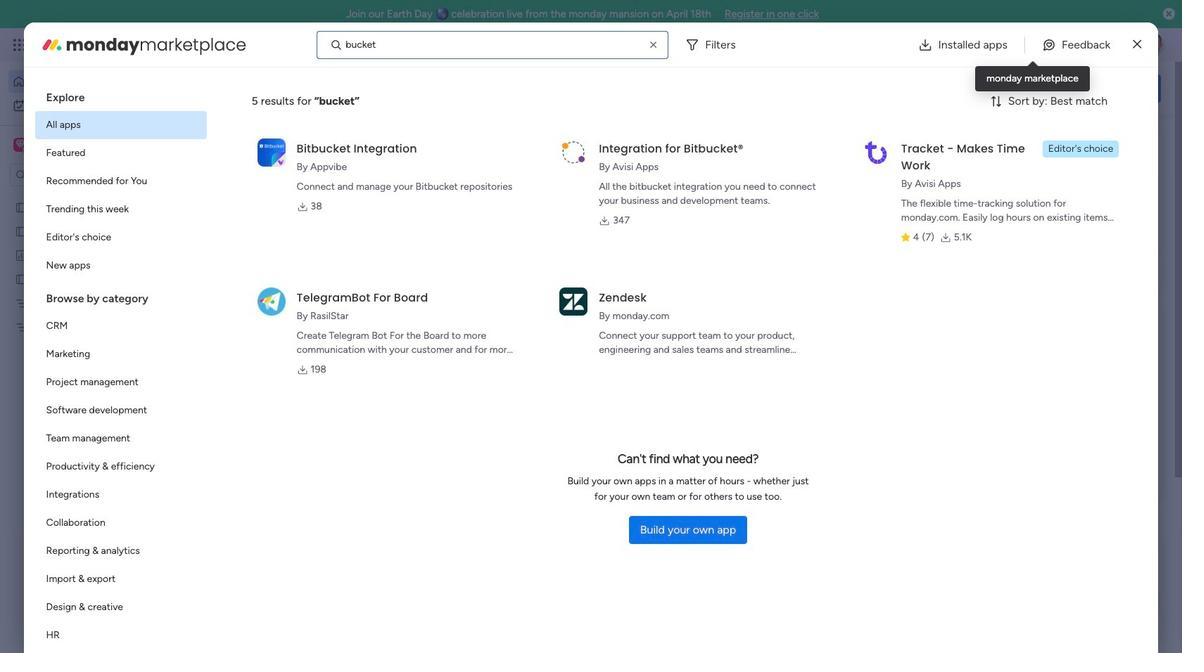 Task type: describe. For each thing, give the bounding box(es) containing it.
public board image inside quick search results list box
[[235, 285, 251, 300]]

1 heading from the top
[[35, 79, 207, 111]]

help center element
[[950, 609, 1161, 654]]

0 horizontal spatial monday marketplace image
[[41, 33, 63, 56]]

search everything image
[[1060, 38, 1074, 52]]

2 circle o image from the top
[[971, 232, 980, 243]]

getting started element
[[950, 541, 1161, 597]]

v2 user feedback image
[[961, 80, 972, 96]]

terry turtle image
[[1143, 34, 1165, 56]]

v2 bolt switch image
[[1071, 81, 1079, 96]]

workspace selection element
[[13, 137, 118, 155]]

2 image
[[974, 29, 987, 45]]

help image
[[1091, 38, 1105, 52]]

quick search results list box
[[217, 160, 916, 519]]

add to favorites image
[[417, 285, 431, 299]]

dapulse x slim image
[[1133, 36, 1142, 53]]



Task type: locate. For each thing, give the bounding box(es) containing it.
see plans image
[[233, 37, 246, 53]]

workspace image
[[16, 137, 25, 153]]

1 circle o image from the top
[[971, 214, 980, 225]]

monday marketplace image
[[41, 33, 63, 56], [1025, 38, 1039, 52]]

monday marketplace image left "search everything" image
[[1025, 38, 1039, 52]]

monday marketplace image right select product icon
[[41, 33, 63, 56]]

1 horizontal spatial monday marketplace image
[[1025, 38, 1039, 52]]

notifications image
[[932, 38, 946, 52]]

update feed image
[[963, 38, 977, 52]]

1 vertical spatial circle o image
[[971, 232, 980, 243]]

select product image
[[13, 38, 27, 52]]

component image
[[235, 307, 248, 320]]

public dashboard image
[[15, 248, 28, 262]]

1 vertical spatial heading
[[35, 280, 207, 312]]

Search in workspace field
[[30, 167, 118, 183]]

public board image up public board image
[[15, 201, 28, 214]]

2 heading from the top
[[35, 280, 207, 312]]

circle o image
[[971, 196, 980, 207]]

public board image up component image
[[235, 285, 251, 300]]

circle o image
[[971, 214, 980, 225], [971, 232, 980, 243]]

option
[[8, 70, 171, 93], [8, 94, 171, 117], [35, 111, 207, 139], [35, 139, 207, 167], [35, 167, 207, 196], [0, 195, 179, 197], [35, 196, 207, 224], [35, 224, 207, 252], [35, 252, 207, 280], [35, 312, 207, 341], [35, 341, 207, 369], [35, 369, 207, 397], [35, 397, 207, 425], [35, 425, 207, 453], [35, 453, 207, 481], [35, 481, 207, 509], [35, 509, 207, 538], [35, 538, 207, 566], [35, 566, 207, 594], [35, 594, 207, 622], [35, 622, 207, 650]]

public board image down public dashboard image
[[15, 272, 28, 286]]

app logo image
[[257, 138, 285, 167], [560, 138, 588, 167], [862, 138, 890, 167], [257, 288, 285, 316], [560, 288, 588, 316]]

public board image
[[15, 201, 28, 214], [15, 272, 28, 286], [235, 285, 251, 300]]

0 vertical spatial circle o image
[[971, 214, 980, 225]]

workspace image
[[13, 137, 27, 153]]

0 vertical spatial heading
[[35, 79, 207, 111]]

list box
[[35, 79, 207, 654], [0, 192, 179, 529]]

dapulse x slim image
[[1140, 130, 1157, 147]]

heading
[[35, 79, 207, 111], [35, 280, 207, 312]]

public board image
[[15, 224, 28, 238]]



Task type: vqa. For each thing, say whether or not it's contained in the screenshot.
Shareable board image
no



